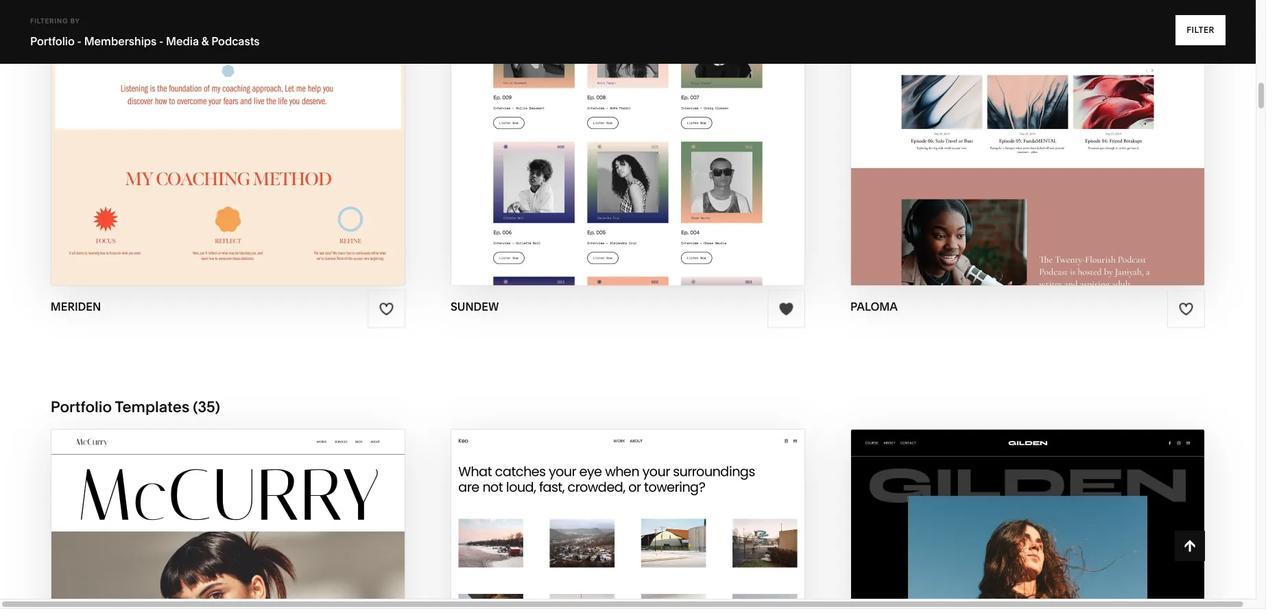 Task type: vqa. For each thing, say whether or not it's contained in the screenshot.
the suite
no



Task type: locate. For each thing, give the bounding box(es) containing it.
1 horizontal spatial meriden
[[229, 49, 291, 66]]

paloma element
[[852, 0, 1205, 285]]

1 vertical spatial portfolio
[[51, 397, 112, 416]]

1 horizontal spatial sundew
[[630, 49, 690, 66]]

3 preview from the left
[[968, 49, 1027, 66]]

1 vertical spatial sundew
[[451, 300, 499, 313]]

preview meriden link
[[165, 39, 291, 77]]

portfolio
[[30, 34, 75, 48], [51, 397, 112, 416]]

2 horizontal spatial preview
[[968, 49, 1027, 66]]

sundew inside preview sundew link
[[630, 49, 690, 66]]

remove sundew from your favorites list image
[[779, 302, 794, 317]]

keo element
[[451, 430, 805, 609]]

preview for preview paloma
[[968, 49, 1027, 66]]

filter button
[[1176, 15, 1226, 45]]

- down by at the top
[[77, 34, 82, 48]]

filtering by
[[30, 16, 80, 25]]

1 horizontal spatial -
[[159, 34, 164, 48]]

0 horizontal spatial meriden
[[51, 300, 101, 313]]

- left media
[[159, 34, 164, 48]]

0 vertical spatial sundew
[[630, 49, 690, 66]]

filtering
[[30, 16, 68, 25]]

sundew image
[[451, 0, 805, 285]]

preview for preview sundew
[[567, 49, 627, 66]]

podcasts
[[211, 34, 260, 48]]

&
[[202, 34, 209, 48]]

paloma
[[1031, 49, 1089, 66], [851, 300, 898, 313]]

mccurry image
[[51, 430, 405, 609]]

preview inside preview paloma link
[[968, 49, 1027, 66]]

preview inside preview sundew link
[[567, 49, 627, 66]]

preview
[[165, 49, 225, 66], [567, 49, 627, 66], [968, 49, 1027, 66]]

paloma image
[[852, 0, 1205, 285]]

gilden element
[[852, 430, 1205, 609]]

0 vertical spatial portfolio
[[30, 34, 75, 48]]

templates
[[115, 397, 190, 416]]

1 preview from the left
[[165, 49, 225, 66]]

sundew
[[630, 49, 690, 66], [451, 300, 499, 313]]

preview inside preview meriden link
[[165, 49, 225, 66]]

2 preview from the left
[[567, 49, 627, 66]]

back to top image
[[1183, 539, 1198, 554]]

1 horizontal spatial preview
[[567, 49, 627, 66]]

0 horizontal spatial preview
[[165, 49, 225, 66]]

2 - from the left
[[159, 34, 164, 48]]

0 horizontal spatial -
[[77, 34, 82, 48]]

1 horizontal spatial paloma
[[1031, 49, 1089, 66]]

-
[[77, 34, 82, 48], [159, 34, 164, 48]]

meriden
[[229, 49, 291, 66], [51, 300, 101, 313]]

1 vertical spatial paloma
[[851, 300, 898, 313]]



Task type: describe. For each thing, give the bounding box(es) containing it.
preview sundew link
[[567, 39, 690, 77]]

portfolio for portfolio - memberships - media & podcasts
[[30, 34, 75, 48]]

portfolio templates ( 35 )
[[51, 397, 220, 416]]

35
[[198, 397, 215, 416]]

gilden image
[[852, 430, 1205, 609]]

0 horizontal spatial paloma
[[851, 300, 898, 313]]

1 - from the left
[[77, 34, 82, 48]]

preview paloma link
[[968, 39, 1089, 77]]

preview sundew
[[567, 49, 690, 66]]

portfolio - memberships - media & podcasts
[[30, 34, 260, 48]]

preview paloma
[[968, 49, 1089, 66]]

filter
[[1187, 25, 1215, 35]]

0 vertical spatial paloma
[[1031, 49, 1089, 66]]

add meriden to your favorites list image
[[379, 302, 394, 317]]

)
[[215, 397, 220, 416]]

0 vertical spatial meriden
[[229, 49, 291, 66]]

portfolio for portfolio templates ( 35 )
[[51, 397, 112, 416]]

mccurry element
[[51, 430, 405, 609]]

preview for preview meriden
[[165, 49, 225, 66]]

0 horizontal spatial sundew
[[451, 300, 499, 313]]

sundew element
[[451, 0, 805, 285]]

preview meriden
[[165, 49, 291, 66]]

add paloma to your favorites list image
[[1179, 302, 1194, 317]]

keo image
[[451, 430, 805, 609]]

meriden image
[[51, 0, 405, 285]]

(
[[193, 397, 198, 416]]

meriden element
[[51, 0, 405, 285]]

media
[[166, 34, 199, 48]]

memberships
[[84, 34, 157, 48]]

1 vertical spatial meriden
[[51, 300, 101, 313]]

by
[[70, 16, 80, 25]]



